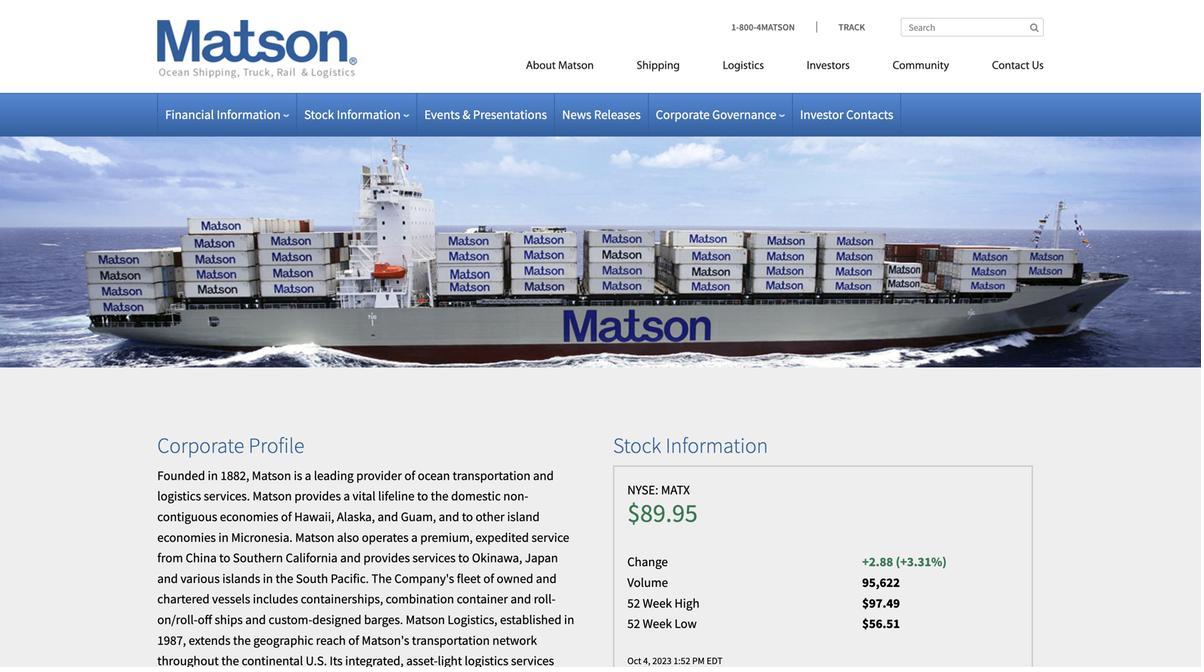 Task type: vqa. For each thing, say whether or not it's contained in the screenshot.
About Matson
yes



Task type: locate. For each thing, give the bounding box(es) containing it.
None search field
[[901, 18, 1044, 36]]

light
[[438, 653, 462, 667]]

2 vertical spatial a
[[411, 529, 418, 545]]

0 horizontal spatial stock information
[[304, 107, 401, 123]]

fleet
[[457, 571, 481, 587]]

1-800-4matson link
[[732, 21, 817, 33]]

island
[[507, 509, 540, 525]]

investor contacts link
[[800, 107, 894, 123]]

1 vertical spatial economies
[[157, 529, 216, 545]]

2 week from the top
[[643, 616, 672, 632]]

economies
[[220, 509, 279, 525], [157, 529, 216, 545]]

1 horizontal spatial a
[[344, 488, 350, 504]]

oct 4, 2023 1:52 pm edt
[[628, 655, 723, 667]]

week inside $97.49 52 week low
[[643, 616, 672, 632]]

0 horizontal spatial economies
[[157, 529, 216, 545]]

1:52
[[674, 655, 691, 667]]

1 52 from the top
[[628, 595, 640, 611]]

network
[[493, 632, 537, 648]]

corporate down shipping link
[[656, 107, 710, 123]]

52 inside $97.49 52 week low
[[628, 616, 640, 632]]

1 vertical spatial 52
[[628, 616, 640, 632]]

week left low
[[643, 616, 672, 632]]

and up island at the left of the page
[[533, 468, 554, 484]]

1 horizontal spatial corporate
[[656, 107, 710, 123]]

barges.
[[364, 612, 403, 628]]

a down guam,
[[411, 529, 418, 545]]

4matson
[[757, 21, 795, 33]]

top menu navigation
[[462, 53, 1044, 83]]

to up fleet
[[458, 550, 469, 566]]

4,
[[643, 655, 651, 667]]

the up the includes
[[276, 571, 293, 587]]

economies up micronesia.
[[220, 509, 279, 525]]

geographic
[[253, 632, 313, 648]]

1 vertical spatial stock
[[613, 432, 661, 459]]

0 vertical spatial a
[[305, 468, 311, 484]]

matson right the about
[[558, 60, 594, 72]]

logistics
[[157, 488, 201, 504]]

1882,
[[221, 468, 249, 484]]

1 vertical spatial corporate
[[157, 432, 244, 459]]

in left 1882,
[[208, 468, 218, 484]]

matson
[[558, 60, 594, 72], [252, 468, 291, 484], [253, 488, 292, 504], [295, 529, 335, 545], [406, 612, 445, 628]]

provides down operates
[[364, 550, 410, 566]]

52 up oct
[[628, 616, 640, 632]]

and up operates
[[378, 509, 398, 525]]

vessels
[[212, 591, 250, 607]]

the down ships
[[233, 632, 251, 648]]

corporate up founded at the left bottom of the page
[[157, 432, 244, 459]]

alaska,
[[337, 509, 375, 525]]

contacts
[[846, 107, 894, 123]]

and down owned
[[511, 591, 531, 607]]

52 down volume
[[628, 595, 640, 611]]

company's
[[394, 571, 454, 587]]

a left vital
[[344, 488, 350, 504]]

week inside 95,622 52 week high
[[643, 595, 672, 611]]

1 horizontal spatial information
[[337, 107, 401, 123]]

investor
[[800, 107, 844, 123]]

expedited
[[476, 529, 529, 545]]

founded in 1882, matson is a leading provider of ocean transportation and logistics services. matson provides a vital lifeline to the domestic non- contiguous economies of hawaii, alaska, and guam, and to other island economies in micronesia. matson also operates a premium, expedited service from china to southern california and provides services to okinawa, japan and various islands in the south pacific. the company's fleet of owned and chartered vessels includes containerships, combination container and roll- on/roll-off ships and custom-designed barges. matson logistics, established in 1987, extends the geographic reach of matson's transportation network throughout the continental u.s. its integrated, asset-light logistics
[[157, 468, 575, 667]]

provides up hawaii,
[[295, 488, 341, 504]]

52 for $97.49 52 week low
[[628, 616, 640, 632]]

the down extends
[[221, 653, 239, 667]]

edt
[[707, 655, 723, 667]]

in right established
[[564, 612, 575, 628]]

0 vertical spatial economies
[[220, 509, 279, 525]]

stock information
[[304, 107, 401, 123], [613, 432, 768, 459]]

information
[[217, 107, 281, 123], [337, 107, 401, 123], [666, 432, 768, 459]]

of left hawaii,
[[281, 509, 292, 525]]

chartered
[[157, 591, 210, 607]]

about
[[526, 60, 556, 72]]

events & presentations
[[424, 107, 547, 123]]

0 vertical spatial corporate
[[656, 107, 710, 123]]

corporate for corporate profile
[[157, 432, 244, 459]]

1 week from the top
[[643, 595, 672, 611]]

0 horizontal spatial provides
[[295, 488, 341, 504]]

shipping link
[[616, 53, 702, 83]]

0 horizontal spatial a
[[305, 468, 311, 484]]

southern
[[233, 550, 283, 566]]

transportation up 'light'
[[412, 632, 490, 648]]

economies down contiguous
[[157, 529, 216, 545]]

and
[[533, 468, 554, 484], [378, 509, 398, 525], [439, 509, 459, 525], [340, 550, 361, 566], [157, 571, 178, 587], [536, 571, 557, 587], [511, 591, 531, 607], [245, 612, 266, 628]]

investors
[[807, 60, 850, 72]]

contact us
[[992, 60, 1044, 72]]

1987,
[[157, 632, 186, 648]]

0 vertical spatial week
[[643, 595, 672, 611]]

corporate profile
[[157, 432, 304, 459]]

1 horizontal spatial stock information
[[613, 432, 768, 459]]

governance
[[712, 107, 777, 123]]

containerships,
[[301, 591, 383, 607]]

52 inside 95,622 52 week high
[[628, 595, 640, 611]]

transportation
[[453, 468, 531, 484], [412, 632, 490, 648]]

1 vertical spatial week
[[643, 616, 672, 632]]

news
[[562, 107, 592, 123]]

non-
[[503, 488, 529, 504]]

in up the includes
[[263, 571, 273, 587]]

track
[[839, 21, 865, 33]]

week down volume
[[643, 595, 672, 611]]

0 horizontal spatial information
[[217, 107, 281, 123]]

52
[[628, 595, 640, 611], [628, 616, 640, 632]]

2 52 from the top
[[628, 616, 640, 632]]

islands
[[222, 571, 260, 587]]

includes
[[253, 591, 298, 607]]

(+3.31%)
[[896, 554, 947, 570]]

lifeline
[[378, 488, 415, 504]]

roll-
[[534, 591, 556, 607]]

financial information link
[[165, 107, 289, 123]]

to up guam,
[[417, 488, 428, 504]]

0 vertical spatial stock
[[304, 107, 334, 123]]

+2.88
[[862, 554, 894, 570]]

2 horizontal spatial a
[[411, 529, 418, 545]]

releases
[[594, 107, 641, 123]]

to
[[417, 488, 428, 504], [462, 509, 473, 525], [219, 550, 230, 566], [458, 550, 469, 566]]

vital
[[353, 488, 376, 504]]

0 vertical spatial 52
[[628, 595, 640, 611]]

transportation up domestic
[[453, 468, 531, 484]]

container
[[457, 591, 508, 607]]

0 horizontal spatial corporate
[[157, 432, 244, 459]]

profile
[[249, 432, 304, 459]]

track link
[[817, 21, 865, 33]]

off
[[198, 612, 212, 628]]

provider
[[356, 468, 402, 484]]

contiguous
[[157, 509, 217, 525]]

a right is
[[305, 468, 311, 484]]

corporate
[[656, 107, 710, 123], [157, 432, 244, 459]]

services
[[413, 550, 456, 566]]

95,622 52 week high
[[628, 575, 900, 611]]

shipping
[[637, 60, 680, 72]]

from
[[157, 550, 183, 566]]

1 vertical spatial a
[[344, 488, 350, 504]]

stock
[[304, 107, 334, 123], [613, 432, 661, 459]]

1 vertical spatial provides
[[364, 550, 410, 566]]



Task type: describe. For each thing, give the bounding box(es) containing it.
low
[[675, 616, 697, 632]]

presentations
[[473, 107, 547, 123]]

$97.49
[[862, 595, 900, 611]]

and down 'from'
[[157, 571, 178, 587]]

ships
[[215, 612, 243, 628]]

pacific.
[[331, 571, 369, 587]]

1 horizontal spatial provides
[[364, 550, 410, 566]]

Search search field
[[901, 18, 1044, 36]]

its
[[330, 653, 343, 667]]

and right ships
[[245, 612, 266, 628]]

matson inside top menu navigation
[[558, 60, 594, 72]]

matx
[[661, 482, 690, 498]]

&
[[463, 107, 471, 123]]

1-800-4matson
[[732, 21, 795, 33]]

reach
[[316, 632, 346, 648]]

south
[[296, 571, 328, 587]]

premium,
[[420, 529, 473, 545]]

2 horizontal spatial information
[[666, 432, 768, 459]]

contact
[[992, 60, 1030, 72]]

to right china
[[219, 550, 230, 566]]

service
[[532, 529, 569, 545]]

corporate governance
[[656, 107, 777, 123]]

week for high
[[643, 595, 672, 611]]

operates
[[362, 529, 409, 545]]

established
[[500, 612, 562, 628]]

services.
[[204, 488, 250, 504]]

on/roll-
[[157, 612, 198, 628]]

us
[[1032, 60, 1044, 72]]

about matson link
[[505, 53, 616, 83]]

of left ocean
[[405, 468, 415, 484]]

stock information link
[[304, 107, 409, 123]]

nyse:
[[628, 482, 659, 498]]

community
[[893, 60, 949, 72]]

0 horizontal spatial stock
[[304, 107, 334, 123]]

matson down combination at the bottom left
[[406, 612, 445, 628]]

and up pacific.
[[340, 550, 361, 566]]

and up premium,
[[439, 509, 459, 525]]

investor contacts
[[800, 107, 894, 123]]

california
[[286, 550, 338, 566]]

$97.49 52 week low
[[628, 595, 900, 632]]

matson down hawaii,
[[295, 529, 335, 545]]

matson left is
[[252, 468, 291, 484]]

and up roll-
[[536, 571, 557, 587]]

$89.95
[[628, 497, 698, 529]]

week for low
[[643, 616, 672, 632]]

0 vertical spatial provides
[[295, 488, 341, 504]]

matson image
[[157, 20, 358, 79]]

news releases
[[562, 107, 641, 123]]

leading
[[314, 468, 354, 484]]

extends
[[189, 632, 231, 648]]

pm
[[692, 655, 705, 667]]

matson's
[[362, 632, 409, 648]]

is
[[294, 468, 302, 484]]

events
[[424, 107, 460, 123]]

founded
[[157, 468, 205, 484]]

0 vertical spatial stock information
[[304, 107, 401, 123]]

china
[[186, 550, 217, 566]]

1 vertical spatial stock information
[[613, 432, 768, 459]]

1-
[[732, 21, 739, 33]]

of right fleet
[[483, 571, 494, 587]]

change
[[628, 554, 668, 570]]

financial information
[[165, 107, 281, 123]]

logistics link
[[702, 53, 786, 83]]

custom-
[[269, 612, 312, 628]]

1 horizontal spatial economies
[[220, 509, 279, 525]]

combination
[[386, 591, 454, 607]]

52 for 95,622 52 week high
[[628, 595, 640, 611]]

community link
[[872, 53, 971, 83]]

continental
[[242, 653, 303, 667]]

matson up micronesia.
[[253, 488, 292, 504]]

designed
[[312, 612, 362, 628]]

search image
[[1030, 23, 1039, 32]]

guam,
[[401, 509, 436, 525]]

investors link
[[786, 53, 872, 83]]

throughout
[[157, 653, 219, 667]]

ocean
[[418, 468, 450, 484]]

logistics
[[723, 60, 764, 72]]

also
[[337, 529, 359, 545]]

financial
[[165, 107, 214, 123]]

the down ocean
[[431, 488, 449, 504]]

1 vertical spatial transportation
[[412, 632, 490, 648]]

nyse: matx $89.95
[[628, 482, 698, 529]]

the
[[372, 571, 392, 587]]

oct
[[628, 655, 642, 667]]

micronesia.
[[231, 529, 293, 545]]

japan
[[525, 550, 558, 566]]

domestic
[[451, 488, 501, 504]]

information for stock information link
[[337, 107, 401, 123]]

+2.88 (+3.31%) volume
[[628, 554, 947, 591]]

high
[[675, 595, 700, 611]]

of right reach
[[348, 632, 359, 648]]

in left micronesia.
[[219, 529, 229, 545]]

1 horizontal spatial stock
[[613, 432, 661, 459]]

events & presentations link
[[424, 107, 547, 123]]

contact us link
[[971, 53, 1044, 83]]

$56.51
[[862, 616, 900, 632]]

800-
[[739, 21, 757, 33]]

u.s.
[[306, 653, 327, 667]]

0 vertical spatial transportation
[[453, 468, 531, 484]]

corporate for corporate governance
[[656, 107, 710, 123]]

95,622
[[862, 575, 900, 591]]

to down domestic
[[462, 509, 473, 525]]

about matson
[[526, 60, 594, 72]]

owned
[[497, 571, 534, 587]]

information for financial information link
[[217, 107, 281, 123]]



